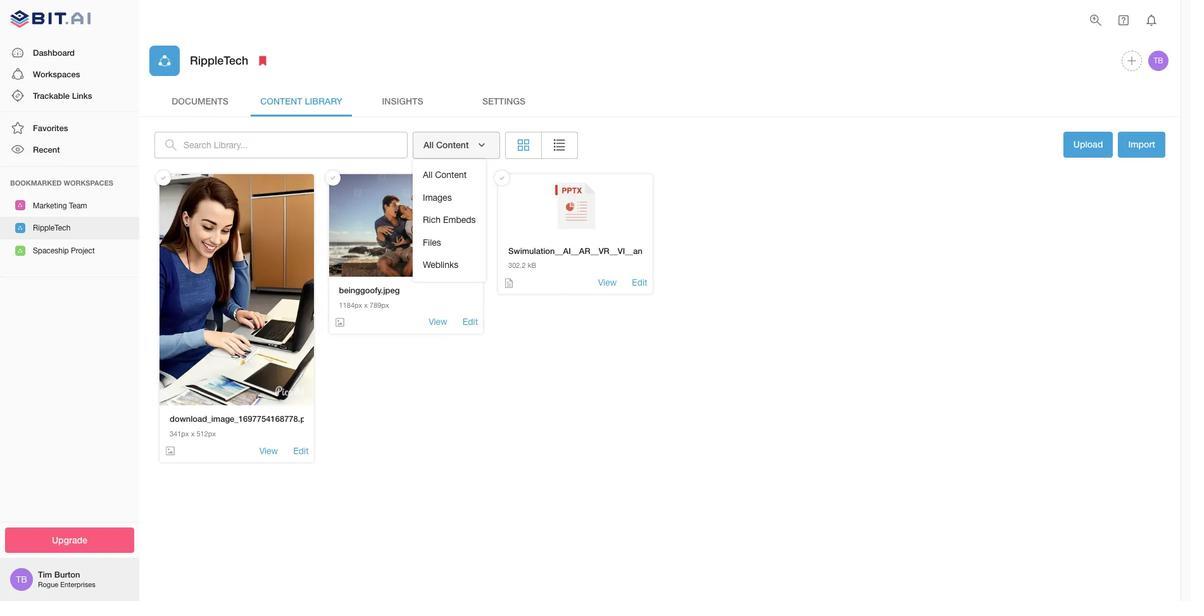 Task type: locate. For each thing, give the bounding box(es) containing it.
2 horizontal spatial edit
[[632, 277, 648, 287]]

swimulation__ai__ar__vr__vi__and_haptic_feedback.pptx 302.2 kb
[[509, 245, 738, 269]]

tab list
[[150, 86, 1171, 117]]

1 vertical spatial all content button
[[413, 164, 486, 187]]

0 horizontal spatial view link
[[259, 445, 278, 457]]

0 vertical spatial edit link
[[632, 277, 648, 289]]

view down download_image_1697754168778.png 341px x 512px
[[259, 446, 278, 456]]

all content button up images
[[413, 164, 486, 187]]

links
[[72, 91, 92, 101]]

edit for beinggoofy.jpeg
[[463, 317, 478, 327]]

2 vertical spatial view link
[[259, 445, 278, 457]]

0 horizontal spatial view
[[259, 446, 278, 456]]

view link for beinggoofy.jpeg
[[429, 316, 448, 329]]

0 vertical spatial rippletech
[[190, 53, 249, 67]]

0 vertical spatial content
[[260, 95, 303, 106]]

512px
[[197, 430, 216, 438]]

rippletech
[[190, 53, 249, 67], [33, 224, 71, 233]]

0 horizontal spatial edit link
[[293, 445, 309, 457]]

edit link
[[632, 277, 648, 289], [463, 316, 478, 329], [293, 445, 309, 457]]

1 horizontal spatial edit
[[463, 317, 478, 327]]

1 horizontal spatial edit link
[[463, 316, 478, 329]]

2 vertical spatial content
[[435, 170, 467, 180]]

2 vertical spatial edit link
[[293, 445, 309, 457]]

1 vertical spatial view
[[429, 317, 448, 327]]

x inside beinggoofy.jpeg 1184px x 789px
[[364, 301, 368, 309]]

download_image_1697754168778.png image
[[160, 174, 314, 406]]

2 vertical spatial edit
[[293, 446, 309, 456]]

2 vertical spatial view
[[259, 446, 278, 456]]

view for beinggoofy.jpeg
[[429, 317, 448, 327]]

1 horizontal spatial view
[[429, 317, 448, 327]]

view down weblinks
[[429, 317, 448, 327]]

x
[[364, 301, 368, 309], [191, 430, 195, 438]]

upload button
[[1064, 132, 1114, 159], [1064, 132, 1114, 157]]

tim burton rogue enterprises
[[38, 570, 95, 589]]

burton
[[54, 570, 80, 580]]

0 vertical spatial all content button
[[413, 132, 500, 159]]

0 horizontal spatial rippletech
[[33, 224, 71, 233]]

view link down 'swimulation__ai__ar__vr__vi__and_haptic_feedback.pptx 302.2 kb'
[[598, 277, 617, 289]]

all up images
[[423, 170, 433, 180]]

content for 2nd the all content button from the bottom
[[436, 139, 469, 150]]

group
[[505, 132, 578, 159]]

2 horizontal spatial view link
[[598, 277, 617, 289]]

remove bookmark image
[[256, 53, 271, 68]]

all content button up images 'button'
[[413, 132, 500, 159]]

content for 1st the all content button from the bottom of the page
[[435, 170, 467, 180]]

1 horizontal spatial x
[[364, 301, 368, 309]]

workspaces
[[64, 178, 113, 187]]

edit link for beinggoofy.jpeg
[[463, 316, 478, 329]]

files
[[423, 237, 441, 248]]

rippletech up the spaceship
[[33, 224, 71, 233]]

1 vertical spatial edit link
[[463, 316, 478, 329]]

1 horizontal spatial view link
[[429, 316, 448, 329]]

0 vertical spatial all
[[424, 139, 434, 150]]

edit for download_image_1697754168778.png
[[293, 446, 309, 456]]

edit link for swimulation__ai__ar__vr__vi__and_haptic_feedback.pptx
[[632, 277, 648, 289]]

0 vertical spatial x
[[364, 301, 368, 309]]

edit
[[632, 277, 648, 287], [463, 317, 478, 327], [293, 446, 309, 456]]

0 horizontal spatial tb
[[16, 575, 27, 585]]

beinggoofy.jpeg 1184px x 789px
[[339, 285, 400, 309]]

x inside download_image_1697754168778.png 341px x 512px
[[191, 430, 195, 438]]

tb
[[1155, 56, 1164, 65], [16, 575, 27, 585]]

x left 789px
[[364, 301, 368, 309]]

tim
[[38, 570, 52, 580]]

rich embeds
[[423, 215, 476, 225]]

upgrade button
[[5, 527, 134, 553]]

1 all content button from the top
[[413, 132, 500, 159]]

x left the 512px
[[191, 430, 195, 438]]

1 horizontal spatial tb
[[1155, 56, 1164, 65]]

swimulation__ai__ar__vr__vi__and_haptic_feedback.pptx
[[509, 245, 738, 256]]

0 vertical spatial view
[[598, 277, 617, 287]]

view link
[[598, 277, 617, 289], [429, 316, 448, 329], [259, 445, 278, 457]]

rippletech left remove bookmark icon
[[190, 53, 249, 67]]

marketing team button
[[0, 194, 139, 217]]

images
[[423, 192, 452, 202]]

content inside content library link
[[260, 95, 303, 106]]

tab list containing documents
[[150, 86, 1171, 117]]

all down insights link
[[424, 139, 434, 150]]

bookmarked workspaces
[[10, 178, 113, 187]]

0 vertical spatial tb
[[1155, 56, 1164, 65]]

project
[[71, 246, 95, 255]]

x for beinggoofy.jpeg
[[364, 301, 368, 309]]

content
[[260, 95, 303, 106], [436, 139, 469, 150], [435, 170, 467, 180]]

favorites button
[[0, 117, 139, 139]]

341px
[[170, 430, 189, 438]]

1 vertical spatial x
[[191, 430, 195, 438]]

0 vertical spatial edit
[[632, 277, 648, 287]]

2 horizontal spatial edit link
[[632, 277, 648, 289]]

view for download_image_1697754168778.png
[[259, 446, 278, 456]]

download_image_1697754168778.png
[[170, 414, 315, 424]]

view link down download_image_1697754168778.png 341px x 512px
[[259, 445, 278, 457]]

1 vertical spatial view link
[[429, 316, 448, 329]]

0 vertical spatial all content
[[424, 139, 469, 150]]

1 vertical spatial rippletech
[[33, 224, 71, 233]]

0 horizontal spatial x
[[191, 430, 195, 438]]

view link down weblinks
[[429, 316, 448, 329]]

1 vertical spatial content
[[436, 139, 469, 150]]

documents link
[[150, 86, 251, 117]]

302.2
[[509, 262, 526, 269]]

2 horizontal spatial view
[[598, 277, 617, 287]]

import
[[1129, 139, 1156, 150]]

0 vertical spatial view link
[[598, 277, 617, 289]]

1 vertical spatial edit
[[463, 317, 478, 327]]

all content button
[[413, 132, 500, 159], [413, 164, 486, 187]]

1184px
[[339, 301, 363, 309]]

download_image_1697754168778.png 341px x 512px
[[170, 414, 315, 438]]

rogue
[[38, 581, 58, 589]]

insights link
[[352, 86, 454, 117]]

view
[[598, 277, 617, 287], [429, 317, 448, 327], [259, 446, 278, 456]]

0 horizontal spatial edit
[[293, 446, 309, 456]]

view down 'swimulation__ai__ar__vr__vi__and_haptic_feedback.pptx 302.2 kb'
[[598, 277, 617, 287]]

1 vertical spatial all
[[423, 170, 433, 180]]

bookmarked
[[10, 178, 62, 187]]

all content
[[424, 139, 469, 150], [423, 170, 467, 180]]

edit link for download_image_1697754168778.png
[[293, 445, 309, 457]]

all
[[424, 139, 434, 150], [423, 170, 433, 180]]

rich embeds button
[[413, 209, 486, 232]]

favorites
[[33, 123, 68, 133]]

edit for swimulation__ai__ar__vr__vi__and_haptic_feedback.pptx
[[632, 277, 648, 287]]

tb button
[[1147, 49, 1171, 73]]

enterprises
[[60, 581, 95, 589]]

1 vertical spatial tb
[[16, 575, 27, 585]]



Task type: vqa. For each thing, say whether or not it's contained in the screenshot.
All Content to the bottom
yes



Task type: describe. For each thing, give the bounding box(es) containing it.
rich
[[423, 215, 441, 225]]

weblinks button
[[413, 254, 486, 277]]

tb inside button
[[1155, 56, 1164, 65]]

rippletech button
[[0, 217, 139, 239]]

trackable
[[33, 91, 70, 101]]

1 horizontal spatial rippletech
[[190, 53, 249, 67]]

2 all content button from the top
[[413, 164, 486, 187]]

view link for download_image_1697754168778.png
[[259, 445, 278, 457]]

settings link
[[454, 86, 555, 117]]

kb
[[528, 262, 537, 269]]

upgrade
[[52, 534, 87, 545]]

spaceship
[[33, 246, 69, 255]]

Search Library... search field
[[184, 132, 408, 158]]

marketing
[[33, 201, 67, 210]]

content library
[[260, 95, 343, 106]]

content library link
[[251, 86, 352, 117]]

dashboard button
[[0, 42, 139, 63]]

workspaces
[[33, 69, 80, 79]]

recent button
[[0, 139, 139, 161]]

beinggoofy.jpeg image
[[329, 174, 483, 277]]

spaceship project
[[33, 246, 95, 255]]

insights
[[382, 95, 424, 106]]

upload
[[1074, 139, 1104, 150]]

view link for swimulation__ai__ar__vr__vi__and_haptic_feedback.pptx
[[598, 277, 617, 289]]

import button
[[1119, 132, 1166, 157]]

spaceship project button
[[0, 239, 139, 262]]

recent
[[33, 145, 60, 155]]

x for download_image_1697754168778.png
[[191, 430, 195, 438]]

view for swimulation__ai__ar__vr__vi__and_haptic_feedback.pptx
[[598, 277, 617, 287]]

789px
[[370, 301, 389, 309]]

images button
[[413, 187, 486, 209]]

marketing team
[[33, 201, 87, 210]]

workspaces button
[[0, 63, 139, 85]]

documents
[[172, 95, 229, 106]]

weblinks
[[423, 260, 459, 270]]

beinggoofy.jpeg
[[339, 285, 400, 295]]

team
[[69, 201, 87, 210]]

trackable links
[[33, 91, 92, 101]]

files button
[[413, 232, 486, 254]]

1 vertical spatial all content
[[423, 170, 467, 180]]

settings
[[483, 95, 526, 106]]

trackable links button
[[0, 85, 139, 107]]

dashboard
[[33, 47, 75, 57]]

embeds
[[443, 215, 476, 225]]

rippletech inside button
[[33, 224, 71, 233]]

library
[[305, 95, 343, 106]]



